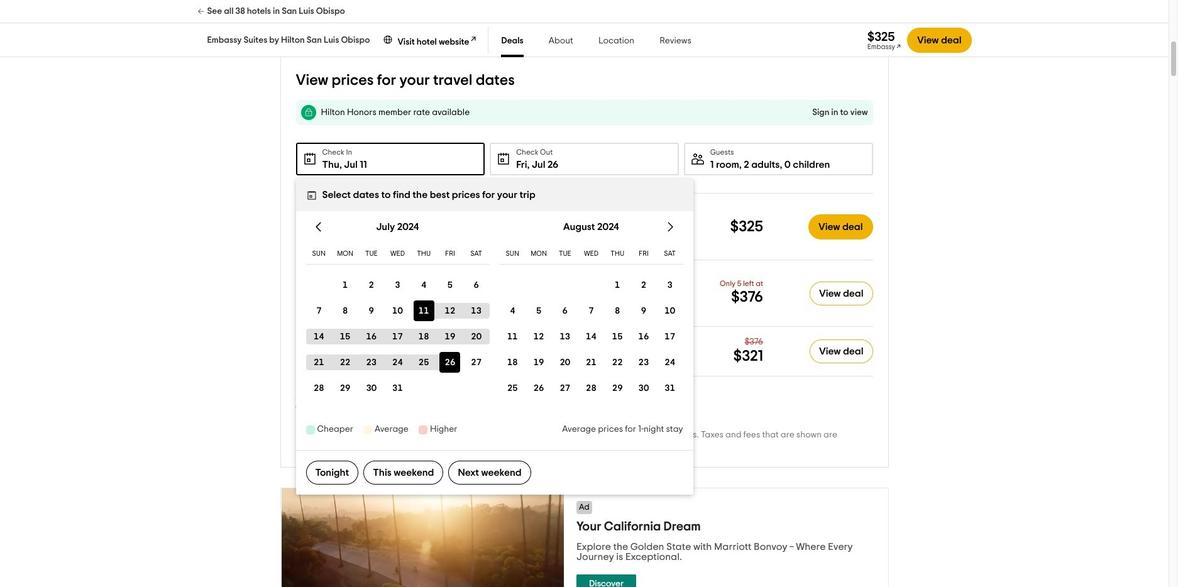 Task type: vqa. For each thing, say whether or not it's contained in the screenshot.
left GRID
yes



Task type: describe. For each thing, give the bounding box(es) containing it.
advertisement region
[[280, 488, 889, 588]]

2 grid from the left
[[500, 211, 684, 402]]

previous month image
[[311, 220, 326, 235]]

next month image
[[663, 220, 678, 235]]



Task type: locate. For each thing, give the bounding box(es) containing it.
row
[[306, 244, 490, 265], [500, 244, 684, 265], [306, 273, 490, 298], [500, 273, 684, 298], [306, 298, 490, 324], [500, 298, 684, 324], [306, 324, 490, 350], [500, 324, 684, 350], [306, 350, 490, 376], [500, 350, 684, 376], [306, 376, 490, 402], [500, 376, 684, 402]]

grid
[[306, 211, 490, 402], [500, 211, 684, 402]]

row group
[[306, 273, 490, 402], [500, 273, 684, 402]]

2 row group from the left
[[500, 273, 684, 402]]

1 row group from the left
[[306, 273, 490, 402]]

1 horizontal spatial grid
[[500, 211, 684, 402]]

1 grid from the left
[[306, 211, 490, 402]]

0 horizontal spatial grid
[[306, 211, 490, 402]]

0 horizontal spatial row group
[[306, 273, 490, 402]]

1 horizontal spatial row group
[[500, 273, 684, 402]]



